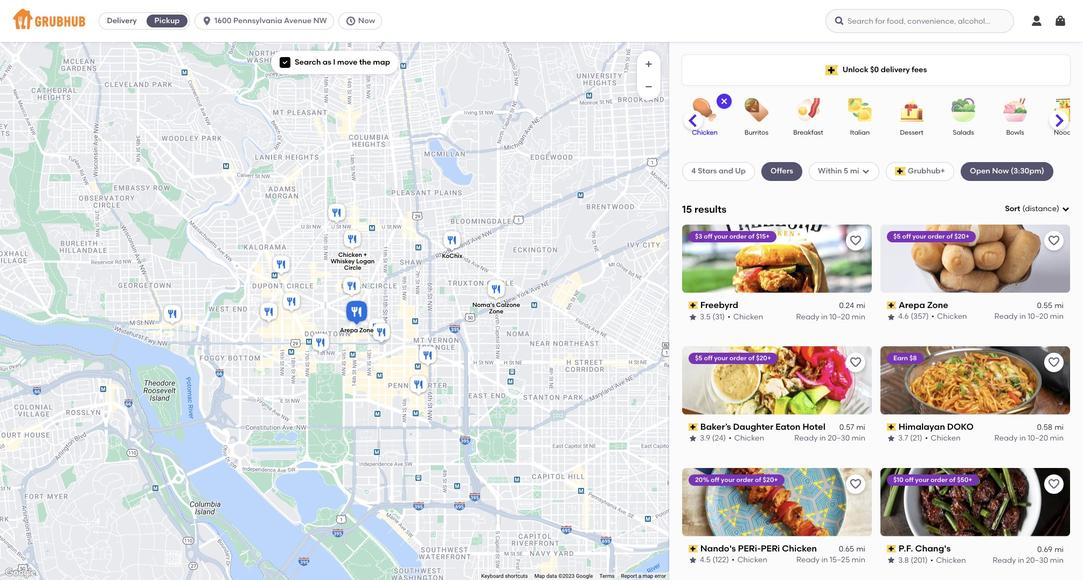 Task type: locate. For each thing, give the bounding box(es) containing it.
0 horizontal spatial zone
[[359, 327, 374, 334]]

map
[[373, 58, 390, 67], [643, 574, 654, 580]]

your for p.f. chang's
[[915, 476, 929, 484]]

min down 0.24 mi
[[852, 312, 866, 321]]

0 vertical spatial grubhub plus flag logo image
[[826, 65, 839, 75]]

0 vertical spatial $20+
[[955, 233, 970, 240]]

10–20 down 0.24
[[830, 312, 850, 321]]

map
[[535, 574, 545, 580]]

results
[[695, 203, 727, 215]]

nando's peri-peri chicken logo image
[[682, 468, 872, 537]]

• chicken down "peri-"
[[732, 556, 768, 565]]

1 horizontal spatial grubhub plus flag logo image
[[895, 167, 906, 176]]

save this restaurant image for freebyrd
[[850, 234, 862, 247]]

error
[[655, 574, 666, 580]]

subscription pass image left baker's
[[689, 424, 698, 431]]

2 horizontal spatial zone
[[928, 300, 949, 310]]

save this restaurant button for baker's daughter eaton hotel
[[846, 353, 866, 372]]

subscription pass image
[[689, 424, 698, 431], [887, 424, 897, 431], [887, 545, 897, 553]]

dessert image
[[893, 98, 931, 122]]

breakfast image
[[790, 98, 827, 122]]

save this restaurant image
[[850, 234, 862, 247], [1048, 234, 1061, 247], [850, 356, 862, 369], [1048, 356, 1061, 369], [1048, 478, 1061, 491]]

unlock $0 delivery fees
[[843, 65, 927, 74]]

10–20 for freebyrd
[[830, 312, 850, 321]]

mi
[[850, 167, 860, 176], [857, 301, 866, 311], [1055, 301, 1064, 311], [857, 423, 866, 432], [1055, 423, 1064, 432], [857, 545, 866, 554], [1055, 545, 1064, 554]]

min for nando's peri-peri chicken
[[852, 556, 866, 565]]

chicken right (31)
[[734, 312, 763, 321]]

• for p.f. chang's
[[931, 556, 934, 565]]

nando's peri-peri chicken image
[[281, 291, 302, 315]]

italian image
[[841, 98, 879, 122]]

chicken for arepa zone
[[937, 312, 967, 321]]

google image
[[3, 567, 38, 581]]

freebyrd
[[701, 300, 739, 310]]

order
[[730, 233, 747, 240], [928, 233, 945, 240], [730, 355, 747, 362], [737, 476, 754, 484], [931, 476, 948, 484]]

star icon image for himalayan doko
[[887, 435, 896, 443]]

save this restaurant button
[[846, 231, 866, 251], [1045, 231, 1064, 251], [846, 353, 866, 372], [1045, 353, 1064, 372], [846, 475, 866, 494], [1045, 475, 1064, 494]]

nando's
[[701, 544, 736, 554]]

0 vertical spatial 20–30
[[828, 434, 850, 443]]

ready in 20–30 min down hotel
[[795, 434, 866, 443]]

10–20 down 0.58 on the bottom right of the page
[[1028, 434, 1049, 443]]

star icon image left 4.5
[[689, 556, 698, 565]]

save this restaurant image
[[850, 478, 862, 491]]

zone
[[928, 300, 949, 310], [489, 308, 504, 315], [359, 327, 374, 334]]

himalayan
[[899, 422, 945, 432]]

0 horizontal spatial arepa
[[340, 327, 358, 334]]

0 horizontal spatial 20–30
[[828, 434, 850, 443]]

svg image
[[1031, 15, 1044, 27], [202, 16, 212, 26], [282, 59, 288, 66], [1062, 205, 1071, 214]]

zone up (357)
[[928, 300, 949, 310]]

freebyrd image
[[310, 332, 332, 356]]

chicken up circle
[[338, 252, 362, 259]]

subscription pass image for nando's peri-peri chicken
[[689, 545, 698, 553]]

your for freebyrd
[[714, 233, 728, 240]]

daughter
[[733, 422, 774, 432]]

arepa inside map region
[[340, 327, 358, 334]]

now inside now button
[[358, 16, 375, 25]]

• chicken
[[728, 312, 763, 321], [932, 312, 967, 321], [729, 434, 764, 443], [925, 434, 961, 443], [732, 556, 768, 565], [931, 556, 966, 565]]

1 horizontal spatial 20–30
[[1026, 556, 1049, 565]]

spice 6 modern indian image
[[417, 345, 439, 368]]

mi right 0.55
[[1055, 301, 1064, 311]]

zone down noma's calzone zone icon
[[489, 308, 504, 315]]

subscription pass image right 0.24 mi
[[887, 302, 897, 309]]

• right (122) on the right of the page
[[732, 556, 735, 565]]

0 vertical spatial $5 off your order of $20+
[[894, 233, 970, 240]]

1 vertical spatial arepa zone
[[340, 327, 374, 334]]

star icon image for freebyrd
[[689, 313, 698, 322]]

• for arepa zone
[[932, 312, 935, 321]]

ready in 20–30 min down 0.69
[[993, 556, 1064, 565]]

1 vertical spatial ready in 20–30 min
[[993, 556, 1064, 565]]

save this restaurant button for himalayan doko
[[1045, 353, 1064, 372]]

1 vertical spatial arepa
[[340, 327, 358, 334]]

chicken down "peri-"
[[738, 556, 768, 565]]

save this restaurant image for baker's daughter eaton hotel
[[850, 356, 862, 369]]

svg image inside now button
[[345, 16, 356, 26]]

grubhub plus flag logo image
[[826, 65, 839, 75], [895, 167, 906, 176]]

now right open at the top of page
[[992, 167, 1009, 176]]

• chicken right (357)
[[932, 312, 967, 321]]

keyboard
[[481, 574, 504, 580]]

• chicken down himalayan doko
[[925, 434, 961, 443]]

0.58
[[1037, 423, 1053, 432]]

subscription pass image for p.f. chang's
[[887, 545, 897, 553]]

ready in 15–25 min
[[797, 556, 866, 565]]

1600 pennsylvania avenue nw button
[[195, 12, 338, 30]]

svg image inside field
[[1062, 205, 1071, 214]]

4.5
[[700, 556, 711, 565]]

search
[[295, 58, 321, 67]]

10–20
[[830, 312, 850, 321], [1028, 312, 1049, 321], [1028, 434, 1049, 443]]

of for baker's daughter eaton hotel
[[748, 355, 755, 362]]

peri-
[[738, 544, 761, 554]]

0 horizontal spatial $5
[[695, 355, 703, 362]]

salads
[[953, 129, 974, 136]]

$5 off your order of $20+
[[894, 233, 970, 240], [695, 355, 771, 362]]

grubhub plus flag logo image for grubhub+
[[895, 167, 906, 176]]

order for freebyrd
[[730, 233, 747, 240]]

min down 0.58 mi
[[1050, 434, 1064, 443]]

arepa zone up (357)
[[899, 300, 949, 310]]

star icon image left '3.7'
[[887, 435, 896, 443]]

i
[[333, 58, 336, 67]]

subscription pass image
[[689, 302, 698, 309], [887, 302, 897, 309], [689, 545, 698, 553]]

circle
[[344, 265, 361, 272]]

$20+ for peri-
[[763, 476, 778, 484]]

burritos image
[[738, 98, 776, 122]]

$3
[[695, 233, 703, 240]]

off
[[704, 233, 713, 240], [903, 233, 911, 240], [704, 355, 713, 362], [711, 476, 720, 484], [905, 476, 914, 484]]

grubhub plus flag logo image left unlock
[[826, 65, 839, 75]]

(3:30pm)
[[1011, 167, 1045, 176]]

subscription pass image left nando's
[[689, 545, 698, 553]]

4.6 (357)
[[899, 312, 929, 321]]

ready in 10–20 min down 0.24
[[796, 312, 866, 321]]

0 vertical spatial $5
[[894, 233, 901, 240]]

star icon image left the 3.8
[[887, 556, 896, 565]]

chicken right (357)
[[937, 312, 967, 321]]

baker's daughter eaton hotel image
[[367, 317, 388, 340]]

• down chang's
[[931, 556, 934, 565]]

bowls image
[[997, 98, 1034, 122]]

salads image
[[945, 98, 983, 122]]

mi for chang's
[[1055, 545, 1064, 554]]

$5 for baker's daughter eaton hotel
[[695, 355, 703, 362]]

shortcuts
[[505, 574, 528, 580]]

•
[[728, 312, 731, 321], [932, 312, 935, 321], [729, 434, 732, 443], [925, 434, 928, 443], [732, 556, 735, 565], [931, 556, 934, 565]]

zone down popeyes icon
[[359, 327, 374, 334]]

1 horizontal spatial zone
[[489, 308, 504, 315]]

min down 0.57 mi
[[852, 434, 866, 443]]

0 horizontal spatial now
[[358, 16, 375, 25]]

save this restaurant button for freebyrd
[[846, 231, 866, 251]]

calzone
[[496, 302, 520, 309]]

)
[[1057, 204, 1060, 213]]

arepa zone right freebyrd icon
[[340, 327, 374, 334]]

mi for peri-
[[857, 545, 866, 554]]

• chicken for baker's daughter eaton hotel
[[729, 434, 764, 443]]

1 horizontal spatial now
[[992, 167, 1009, 176]]

chicken image
[[686, 98, 724, 122]]

1600 pennsylvania avenue nw
[[215, 16, 327, 25]]

mi right the 5
[[850, 167, 860, 176]]

move
[[337, 58, 358, 67]]

1 vertical spatial map
[[643, 574, 654, 580]]

order for arepa zone
[[928, 233, 945, 240]]

svg image inside 1600 pennsylvania avenue nw 'button'
[[202, 16, 212, 26]]

mi right 0.24
[[857, 301, 866, 311]]

subscription pass image left p.f.
[[887, 545, 897, 553]]

save this restaurant image for p.f. chang's
[[1048, 478, 1061, 491]]

0 horizontal spatial arepa zone
[[340, 327, 374, 334]]

report
[[621, 574, 637, 580]]

popeyes image
[[341, 275, 363, 299]]

mi for zone
[[1055, 301, 1064, 311]]

star icon image
[[689, 313, 698, 322], [887, 313, 896, 322], [689, 435, 698, 443], [887, 435, 896, 443], [689, 556, 698, 565], [887, 556, 896, 565]]

• right (21)
[[925, 434, 928, 443]]

subscription pass image for himalayan doko
[[887, 424, 897, 431]]

20–30 for p.f. chang's
[[1026, 556, 1049, 565]]

star icon image left 3.5
[[689, 313, 698, 322]]

min down 0.55 mi at bottom
[[1050, 312, 1064, 321]]

your for baker's daughter eaton hotel
[[714, 355, 728, 362]]

1 horizontal spatial ready in 20–30 min
[[993, 556, 1064, 565]]

p.f.
[[899, 544, 914, 554]]

mi right 0.65
[[857, 545, 866, 554]]

arepa zone image
[[344, 299, 370, 327]]

a
[[639, 574, 642, 580]]

Search for food, convenience, alcohol... search field
[[826, 9, 1014, 33]]

min down 0.69 mi
[[1050, 556, 1064, 565]]

mi right 0.69
[[1055, 545, 1064, 554]]

ready in 10–20 min for arepa zone
[[995, 312, 1064, 321]]

chicken for nando's peri-peri chicken
[[738, 556, 768, 565]]

arepa up 4.6 (357)
[[899, 300, 925, 310]]

now up the
[[358, 16, 375, 25]]

in
[[822, 312, 828, 321], [1020, 312, 1026, 321], [820, 434, 826, 443], [1020, 434, 1026, 443], [822, 556, 828, 565], [1018, 556, 1025, 565]]

arepa zone inside map region
[[340, 327, 374, 334]]

zone inside noma's calzone zone
[[489, 308, 504, 315]]

0 horizontal spatial grubhub plus flag logo image
[[826, 65, 839, 75]]

p.f. chang's image
[[258, 301, 280, 325]]

noodles
[[1054, 129, 1080, 136]]

report a map error link
[[621, 574, 666, 580]]

1 vertical spatial $5 off your order of $20+
[[695, 355, 771, 362]]

0 vertical spatial arepa zone
[[899, 300, 949, 310]]

• right (31)
[[728, 312, 731, 321]]

1 horizontal spatial $5 off your order of $20+
[[894, 233, 970, 240]]

ready for nando's peri-peri chicken
[[797, 556, 820, 565]]

mi for daughter
[[857, 423, 866, 432]]

1 vertical spatial $20+
[[756, 355, 771, 362]]

None field
[[1006, 204, 1071, 215]]

ready in 10–20 min
[[796, 312, 866, 321], [995, 312, 1064, 321], [995, 434, 1064, 443]]

1 vertical spatial grubhub plus flag logo image
[[895, 167, 906, 176]]

ready in 20–30 min for baker's daughter eaton hotel
[[795, 434, 866, 443]]

the
[[359, 58, 371, 67]]

bowls
[[1007, 129, 1025, 136]]

svg image
[[1054, 15, 1067, 27], [345, 16, 356, 26], [834, 16, 845, 26], [720, 97, 729, 106], [862, 167, 870, 176]]

min
[[852, 312, 866, 321], [1050, 312, 1064, 321], [852, 434, 866, 443], [1050, 434, 1064, 443], [852, 556, 866, 565], [1050, 556, 1064, 565]]

arepa left baker's daughter eaton hotel icon
[[340, 327, 358, 334]]

seoulspice image
[[408, 374, 430, 398]]

whiskey
[[331, 258, 355, 265]]

grubhub plus flag logo image left grubhub+
[[895, 167, 906, 176]]

call me chicken image
[[271, 254, 292, 277]]

noma's calzone zone image
[[486, 278, 507, 302]]

ready in 10–20 min down 0.55
[[995, 312, 1064, 321]]

4.6
[[899, 312, 909, 321]]

chicken + whiskey logan circle
[[331, 252, 375, 272]]

in for baker's daughter eaton hotel
[[820, 434, 826, 443]]

ready for p.f. chang's
[[993, 556, 1016, 565]]

main navigation navigation
[[0, 0, 1083, 42]]

star icon image left 3.9
[[689, 435, 698, 443]]

$20+ for zone
[[955, 233, 970, 240]]

delivery
[[107, 16, 137, 25]]

0 horizontal spatial ready in 20–30 min
[[795, 434, 866, 443]]

arepa zone
[[899, 300, 949, 310], [340, 327, 374, 334]]

• chicken right (31)
[[728, 312, 763, 321]]

1 horizontal spatial arepa
[[899, 300, 925, 310]]

0 horizontal spatial $5 off your order of $20+
[[695, 355, 771, 362]]

0 vertical spatial ready in 20–30 min
[[795, 434, 866, 443]]

doko
[[948, 422, 974, 432]]

min for freebyrd
[[852, 312, 866, 321]]

0 vertical spatial arepa
[[899, 300, 925, 310]]

mi right the 0.57
[[857, 423, 866, 432]]

• chicken for nando's peri-peri chicken
[[732, 556, 768, 565]]

ready in 10–20 min down 0.58 on the bottom right of the page
[[995, 434, 1064, 443]]

chicken for baker's daughter eaton hotel
[[735, 434, 764, 443]]

0.24 mi
[[839, 301, 866, 311]]

ready in 20–30 min
[[795, 434, 866, 443], [993, 556, 1064, 565]]

3.9 (24)
[[700, 434, 726, 443]]

search as i move the map
[[295, 58, 390, 67]]

as
[[323, 58, 331, 67]]

1 horizontal spatial $5
[[894, 233, 901, 240]]

min down 0.65 mi
[[852, 556, 866, 565]]

chicken down himalayan doko
[[931, 434, 961, 443]]

map right a
[[643, 574, 654, 580]]

data
[[547, 574, 557, 580]]

save this restaurant button for arepa zone
[[1045, 231, 1064, 251]]

distance
[[1025, 204, 1057, 213]]

1 vertical spatial 20–30
[[1026, 556, 1049, 565]]

chicken
[[692, 129, 718, 136], [338, 252, 362, 259], [734, 312, 763, 321], [937, 312, 967, 321], [735, 434, 764, 443], [931, 434, 961, 443], [782, 544, 817, 554], [738, 556, 768, 565], [936, 556, 966, 565]]

20–30 down the 0.57
[[828, 434, 850, 443]]

• chicken down the daughter
[[729, 434, 764, 443]]

20% off your order of $20+
[[695, 476, 778, 484]]

(24)
[[712, 434, 726, 443]]

1 vertical spatial now
[[992, 167, 1009, 176]]

mi right 0.58 on the bottom right of the page
[[1055, 423, 1064, 432]]

subscription pass image left the freebyrd
[[689, 302, 698, 309]]

3.5
[[700, 312, 711, 321]]

map right the
[[373, 58, 390, 67]]

0 vertical spatial now
[[358, 16, 375, 25]]

delivery
[[881, 65, 910, 74]]

0.55 mi
[[1037, 301, 1064, 311]]

grubhub plus flag logo image for unlock $0 delivery fees
[[826, 65, 839, 75]]

• chicken for freebyrd
[[728, 312, 763, 321]]

chicken right peri
[[782, 544, 817, 554]]

your
[[714, 233, 728, 240], [913, 233, 927, 240], [714, 355, 728, 362], [721, 476, 735, 484], [915, 476, 929, 484]]

0 vertical spatial map
[[373, 58, 390, 67]]

• chicken down chang's
[[931, 556, 966, 565]]

10–20 down 0.55
[[1028, 312, 1049, 321]]

chicken for p.f. chang's
[[936, 556, 966, 565]]

$15+
[[756, 233, 770, 240]]

20%
[[695, 476, 709, 484]]

chicken down chang's
[[936, 556, 966, 565]]

2 vertical spatial $20+
[[763, 476, 778, 484]]

arepa zone logo image
[[881, 225, 1071, 293]]

(31)
[[713, 312, 725, 321]]

20–30 down 0.69
[[1026, 556, 1049, 565]]

1 horizontal spatial map
[[643, 574, 654, 580]]

subscription pass image left himalayan
[[887, 424, 897, 431]]

• right (24)
[[729, 434, 732, 443]]

©2023
[[559, 574, 575, 580]]

• right (357)
[[932, 312, 935, 321]]

kochix image
[[441, 229, 463, 253]]

(357)
[[911, 312, 929, 321]]

• for himalayan doko
[[925, 434, 928, 443]]

breakfast
[[794, 129, 824, 136]]

chicken down the daughter
[[735, 434, 764, 443]]

star icon image left the 4.6
[[887, 313, 896, 322]]

1 vertical spatial $5
[[695, 355, 703, 362]]



Task type: vqa. For each thing, say whether or not it's contained in the screenshot.


Task type: describe. For each thing, give the bounding box(es) containing it.
$0
[[871, 65, 879, 74]]

subscription pass image for baker's daughter eaton hotel
[[689, 424, 698, 431]]

map region
[[0, 22, 742, 581]]

• for baker's daughter eaton hotel
[[729, 434, 732, 443]]

ready in 10–20 min for himalayan doko
[[995, 434, 1064, 443]]

chicken down the chicken image
[[692, 129, 718, 136]]

noma's
[[473, 302, 495, 309]]

0.55
[[1037, 301, 1053, 311]]

ready in 20–30 min for p.f. chang's
[[993, 556, 1064, 565]]

up
[[735, 167, 746, 176]]

star icon image for p.f. chang's
[[887, 556, 896, 565]]

10–20 for himalayan doko
[[1028, 434, 1049, 443]]

map data ©2023 google
[[535, 574, 593, 580]]

3.7 (21)
[[899, 434, 923, 443]]

sort
[[1006, 204, 1021, 213]]

save this restaurant image for himalayan doko
[[1048, 356, 1061, 369]]

in for p.f. chang's
[[1018, 556, 1025, 565]]

4
[[692, 167, 696, 176]]

0.65
[[839, 545, 854, 554]]

star icon image for nando's peri-peri chicken
[[689, 556, 698, 565]]

dessert
[[900, 129, 924, 136]]

in for nando's peri-peri chicken
[[822, 556, 828, 565]]

within
[[818, 167, 842, 176]]

terms
[[600, 574, 615, 580]]

0.58 mi
[[1037, 423, 1064, 432]]

3.5 (31)
[[700, 312, 725, 321]]

chicken for freebyrd
[[734, 312, 763, 321]]

star icon image for arepa zone
[[887, 313, 896, 322]]

$5 for arepa zone
[[894, 233, 901, 240]]

$20+ for daughter
[[756, 355, 771, 362]]

0 horizontal spatial map
[[373, 58, 390, 67]]

0.57
[[840, 423, 854, 432]]

chicken inside chicken + whiskey logan circle
[[338, 252, 362, 259]]

himalayan doko image
[[371, 322, 392, 345]]

15
[[682, 203, 692, 215]]

ready for arepa zone
[[995, 312, 1018, 321]]

avenue
[[284, 16, 312, 25]]

• for nando's peri-peri chicken
[[732, 556, 735, 565]]

• chicken for p.f. chang's
[[931, 556, 966, 565]]

six street eats image
[[162, 303, 183, 327]]

baker's daughter eaton hotel logo image
[[682, 346, 872, 415]]

3.7
[[899, 434, 909, 443]]

report a map error
[[621, 574, 666, 580]]

20–30 for baker's daughter eaton hotel
[[828, 434, 850, 443]]

plus icon image
[[644, 59, 654, 70]]

keyboard shortcuts button
[[481, 573, 528, 581]]

now button
[[338, 12, 387, 30]]

earn $8
[[894, 355, 917, 362]]

(122)
[[713, 556, 729, 565]]

0.57 mi
[[840, 423, 866, 432]]

4 stars and up
[[692, 167, 746, 176]]

kochix
[[442, 252, 463, 260]]

of for arepa zone
[[947, 233, 953, 240]]

minus icon image
[[644, 81, 654, 92]]

ready for himalayan doko
[[995, 434, 1018, 443]]

baker's daughter eaton hotel
[[701, 422, 826, 432]]

$10
[[894, 476, 904, 484]]

chicken + whiskey logan circle image
[[342, 228, 363, 252]]

your for arepa zone
[[913, 233, 927, 240]]

offers
[[771, 167, 794, 176]]

noma's calzone zone
[[473, 302, 520, 315]]

0.24
[[839, 301, 854, 311]]

delivery button
[[99, 12, 145, 30]]

ready in 10–20 min for freebyrd
[[796, 312, 866, 321]]

$5 off your order of $20+ for zone
[[894, 233, 970, 240]]

$50+
[[957, 476, 973, 484]]

• for freebyrd
[[728, 312, 731, 321]]

3.9
[[700, 434, 711, 443]]

$5 off your order of $20+ for daughter
[[695, 355, 771, 362]]

15 results
[[682, 203, 727, 215]]

burritos
[[745, 129, 769, 136]]

freebyrd  logo image
[[682, 225, 872, 293]]

min for himalayan doko
[[1050, 434, 1064, 443]]

in for arepa zone
[[1020, 312, 1026, 321]]

and
[[719, 167, 734, 176]]

hotel
[[803, 422, 826, 432]]

15–25
[[830, 556, 850, 565]]

nw
[[313, 16, 327, 25]]

fees
[[912, 65, 927, 74]]

noodles image
[[1048, 98, 1083, 122]]

off for nando's peri-peri chicken
[[711, 476, 720, 484]]

off for freebyrd
[[704, 233, 713, 240]]

pizza corner image
[[326, 202, 348, 226]]

of for nando's peri-peri chicken
[[755, 476, 762, 484]]

min for p.f. chang's
[[1050, 556, 1064, 565]]

keyboard shortcuts
[[481, 574, 528, 580]]

min for baker's daughter eaton hotel
[[852, 434, 866, 443]]

himalayan doko
[[899, 422, 974, 432]]

in for freebyrd
[[822, 312, 828, 321]]

5
[[844, 167, 849, 176]]

within 5 mi
[[818, 167, 860, 176]]

(21)
[[910, 434, 923, 443]]

unlock
[[843, 65, 869, 74]]

of for freebyrd
[[748, 233, 755, 240]]

your for nando's peri-peri chicken
[[721, 476, 735, 484]]

p.f. chang's  logo image
[[881, 468, 1071, 537]]

$10 off your order of $50+
[[894, 476, 973, 484]]

save this restaurant button for nando's peri-peri chicken
[[846, 475, 866, 494]]

min for arepa zone
[[1050, 312, 1064, 321]]

pickup button
[[145, 12, 190, 30]]

$8
[[910, 355, 917, 362]]

subscription pass image for arepa zone
[[887, 302, 897, 309]]

pennsylvania
[[233, 16, 282, 25]]

subscription pass image for freebyrd
[[689, 302, 698, 309]]

0.65 mi
[[839, 545, 866, 554]]

open
[[970, 167, 991, 176]]

off for arepa zone
[[903, 233, 911, 240]]

baker's
[[701, 422, 731, 432]]

chicken for himalayan doko
[[931, 434, 961, 443]]

earn
[[894, 355, 908, 362]]

• chicken for arepa zone
[[932, 312, 967, 321]]

order for baker's daughter eaton hotel
[[730, 355, 747, 362]]

star icon image for baker's daughter eaton hotel
[[689, 435, 698, 443]]

(201)
[[911, 556, 928, 565]]

open now (3:30pm)
[[970, 167, 1045, 176]]

eaton
[[776, 422, 801, 432]]

(
[[1023, 204, 1025, 213]]

off for p.f. chang's
[[905, 476, 914, 484]]

$3 off your order of $15+
[[695, 233, 770, 240]]

ready for freebyrd
[[796, 312, 820, 321]]

peri
[[761, 544, 780, 554]]

mi for doko
[[1055, 423, 1064, 432]]

none field containing sort
[[1006, 204, 1071, 215]]

google
[[576, 574, 593, 580]]

logan
[[356, 258, 375, 265]]

sort ( distance )
[[1006, 204, 1060, 213]]

10–20 for arepa zone
[[1028, 312, 1049, 321]]

chang's
[[916, 544, 951, 554]]

of for p.f. chang's
[[950, 476, 956, 484]]

1 horizontal spatial arepa zone
[[899, 300, 949, 310]]

stars
[[698, 167, 717, 176]]

order for p.f. chang's
[[931, 476, 948, 484]]

italian
[[850, 129, 870, 136]]

save this restaurant image for arepa zone
[[1048, 234, 1061, 247]]

order for nando's peri-peri chicken
[[737, 476, 754, 484]]

off for baker's daughter eaton hotel
[[704, 355, 713, 362]]

ready for baker's daughter eaton hotel
[[795, 434, 818, 443]]

himalayan doko logo image
[[881, 346, 1071, 415]]

save this restaurant button for p.f. chang's
[[1045, 475, 1064, 494]]

in for himalayan doko
[[1020, 434, 1026, 443]]

• chicken for himalayan doko
[[925, 434, 961, 443]]

nando's peri-peri chicken
[[701, 544, 817, 554]]



